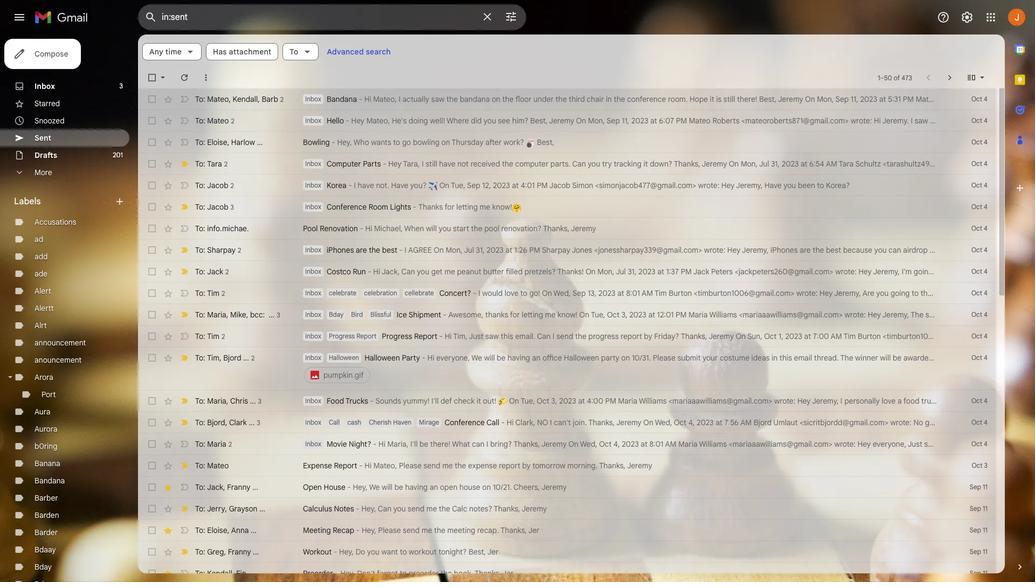 Task type: vqa. For each thing, say whether or not it's contained in the screenshot.


Task type: locate. For each thing, give the bounding box(es) containing it.
jeremy,
[[736, 181, 763, 190], [742, 245, 769, 255], [873, 267, 900, 277], [834, 288, 861, 298], [882, 310, 909, 320], [812, 396, 839, 406]]

0 vertical spatial wed,
[[554, 288, 571, 298]]

sep 11 for jer
[[970, 526, 988, 534]]

1 eloise from the top
[[207, 137, 227, 147]]

11 row from the top
[[138, 304, 1035, 326]]

cash
[[347, 418, 361, 426]]

, left the clark
[[225, 418, 227, 427]]

to: down to: jacob 2
[[195, 202, 205, 212]]

tue, for 12,
[[451, 181, 465, 190]]

<tarashultz49@gmail.com>
[[883, 159, 975, 169]]

thanks!
[[557, 267, 584, 277]]

2 vertical spatial for
[[1020, 439, 1030, 449]]

1 vertical spatial please
[[399, 461, 422, 471]]

2 vertical spatial it
[[477, 396, 481, 406]]

1 horizontal spatial kendall
[[233, 94, 258, 104]]

16 oct 4 from the top
[[971, 440, 988, 448]]

0 horizontal spatial know!
[[492, 202, 512, 212]]

having down "email."
[[508, 353, 530, 363]]

1 vertical spatial eloise
[[207, 526, 227, 535]]

to: jack 2
[[195, 267, 229, 276]]

5:31
[[888, 94, 901, 104]]

1 vertical spatial wed,
[[655, 418, 672, 428]]

0 horizontal spatial everyone,
[[436, 353, 470, 363]]

1 horizontal spatial this
[[780, 353, 792, 363]]

we right house
[[369, 482, 380, 492]]

tim
[[207, 288, 219, 298], [655, 288, 667, 298], [207, 331, 219, 341], [844, 332, 856, 341], [207, 353, 219, 363]]

... for to: bjord , clark ... 3
[[249, 418, 255, 427]]

main menu image
[[13, 11, 26, 24]]

2 down to: bjord , clark ... 3
[[228, 440, 232, 448]]

2 horizontal spatial wed,
[[655, 418, 672, 428]]

wrote: down because
[[835, 267, 857, 277]]

2 inside "to: tara 2"
[[224, 160, 228, 168]]

mateo, left he's
[[366, 116, 390, 126]]

0 horizontal spatial report
[[499, 461, 520, 471]]

inbox inside inbox computer parts - hey tara, i still have not received the computer parts. can you try tracking it down? thanks, jeremy on mon, jul 31, 2023 at 6:54 am tara schultz <tarashultz49@gmail.com> wrote: hey jerem
[[305, 160, 321, 168]]

2 inside to: mateo 2
[[231, 117, 234, 125]]

row
[[138, 88, 1035, 110], [138, 110, 1031, 132], [138, 132, 996, 153], [138, 153, 1035, 175], [138, 175, 996, 196], [138, 196, 996, 218], [138, 218, 996, 239], [138, 239, 1035, 261], [138, 261, 1029, 282], [138, 282, 1035, 304], [138, 304, 1035, 326], [138, 326, 1035, 347], [138, 347, 1035, 390], [138, 390, 1034, 412], [138, 412, 1035, 433], [138, 433, 1030, 455], [138, 455, 996, 477], [138, 477, 996, 498], [138, 498, 996, 520], [138, 520, 996, 541], [138, 541, 996, 563], [138, 563, 996, 582]]

0 horizontal spatial the
[[840, 353, 853, 363]]

inbox inside inbox hello - hey mateo, he's doing well! where did you see him? best, jeremy on mon, sep 11, 2023 at 6:07 pm mateo roberts <mateoroberts871@gmail.com> wrote: hi jeremy. i saw your dad last week! how is he
[[305, 116, 321, 125]]

4 for hey mateo, he's doing well! where did you see him? best, jeremy on mon, sep 11, 2023 at 6:07 pm mateo roberts <mateoroberts871@gmail.com> wrote: hi jeremy. i saw your dad last week! how is he
[[984, 116, 988, 125]]

1 4 from the top
[[984, 95, 988, 103]]

... for to: eloise , harlow ...
[[257, 137, 263, 147]]

him?
[[512, 116, 528, 126]]

2 for inbox costco run - hi jack, can you get me peanut butter filled pretzels? thanks! on mon, jul 31, 2023 at 1:37 pm jack peters <jackpeters260@gmail.com> wrote: hey jeremy, i'm going on a costco run to resupply
[[225, 268, 229, 276]]

1 vertical spatial everyone,
[[873, 439, 906, 449]]

15 4 from the top
[[984, 418, 988, 426]]

0 horizontal spatial love
[[505, 288, 518, 298]]

to: sharpay 2
[[195, 245, 241, 255]]

10 4 from the top
[[984, 289, 988, 297]]

7 oct 4 from the top
[[971, 224, 988, 232]]

0 vertical spatial mateo,
[[373, 94, 397, 104]]

<jackpeters260@gmail.com>
[[735, 267, 833, 277]]

inbox inside the labels navigation
[[35, 81, 55, 91]]

4 for i agree on mon, jul 31, 2023 at 1:26 pm sharpay jones <jonessharpay339@gmail.com> wrote: hey jeremy, iphones are the best because you can airdrop photos to your friends. best, sh
[[984, 246, 988, 254]]

2 11 from the top
[[983, 505, 988, 513]]

1 vertical spatial your
[[964, 245, 979, 255]]

arrived,
[[994, 310, 1020, 320]]

4 for hi tim, just saw this email. can i send the progress report by friday? thanks, jeremy on sun, oct 1, 2023 at 7:00 am tim burton <timburton1006@gmail.com> wrote: hello je
[[984, 332, 988, 340]]

0 vertical spatial is
[[716, 94, 722, 104]]

to: left jerry
[[195, 504, 205, 514]]

0 vertical spatial bday
[[329, 311, 344, 319]]

2 inside the to: jack 2
[[225, 268, 229, 276]]

jeremy down tomorrow
[[541, 482, 567, 492]]

9 4 from the top
[[984, 267, 988, 275]]

jack down to: sharpay 2
[[207, 267, 223, 276]]

0 horizontal spatial best
[[382, 245, 397, 255]]

to: tim 2
[[195, 288, 225, 298], [195, 331, 225, 341]]

cherish
[[369, 418, 392, 426]]

13 4 from the top
[[984, 354, 988, 362]]

11,
[[851, 94, 858, 104], [622, 116, 629, 126]]

co
[[1028, 418, 1035, 428]]

18 row from the top
[[138, 477, 996, 498]]

2 to: tim 2 from the top
[[195, 331, 225, 341]]

1 horizontal spatial having
[[508, 353, 530, 363]]

5 4 from the top
[[984, 181, 988, 189]]

there! left "what"
[[430, 439, 450, 449]]

agree
[[408, 245, 432, 255]]

2 vertical spatial tue,
[[521, 396, 535, 406]]

sh
[[1028, 245, 1035, 255]]

inbox inside inbox movie night? - hi maria, i'll be there! what can i bring? thanks, jeremy on wed, oct 4, 2023 at 8:01 am maria williams <mariaaawilliams@gmail.com> wrote: hey everyone, just sending a friendly invitation for
[[305, 440, 321, 448]]

5 oct 4 from the top
[[971, 181, 988, 189]]

3 to: from the top
[[195, 137, 205, 147]]

inbox inside inbox bandana - hi mateo, i actually saw the bandana on the floor under the third chair in the conference room. hope it is still there! best, jeremy on mon, sep 11, 2023 at 5:31 pm mateo roberts <mateoroberts871@
[[305, 95, 321, 103]]

an left open
[[430, 482, 438, 492]]

saw down thanks
[[485, 332, 499, 341]]

3 sep 11 from the top
[[970, 526, 988, 534]]

are up the '<jackpeters260@gmail.com>'
[[800, 245, 811, 255]]

mateo, for i
[[373, 94, 397, 104]]

0 vertical spatial franny
[[227, 482, 250, 492]]

letting up "start"
[[456, 202, 478, 212]]

depeche
[[934, 288, 965, 298]]

0 horizontal spatial are
[[356, 245, 367, 255]]

celebration
[[364, 289, 397, 297]]

14 to: from the top
[[195, 396, 205, 406]]

cell containing halloween party
[[303, 353, 1035, 385]]

14 oct 4 from the top
[[971, 397, 988, 405]]

best up jack,
[[382, 245, 397, 255]]

love left food
[[882, 396, 896, 406]]

labels navigation
[[0, 35, 138, 582]]

12 row from the top
[[138, 326, 1035, 347]]

- hi everyone, we will be having an office halloween party on 10/31. please submit your costume ideas in this email thread. the winner will be awarded a trip to paris!
[[420, 353, 985, 363]]

...
[[257, 137, 263, 147], [269, 310, 275, 319], [243, 353, 249, 363], [250, 396, 256, 406], [249, 418, 255, 427], [252, 482, 258, 492], [259, 504, 265, 514], [251, 526, 257, 535], [253, 547, 259, 557], [248, 569, 254, 578]]

ice
[[968, 310, 978, 320]]

alertt
[[35, 304, 54, 313]]

can right "what"
[[472, 439, 485, 449]]

to: up to: eloise , harlow ...
[[195, 116, 205, 125]]

1 best from the left
[[382, 245, 397, 255]]

17 to: from the top
[[195, 461, 205, 471]]

1 11 from the top
[[983, 483, 988, 491]]

jer for hey, don't forget to preorder the book. thanks, jer
[[502, 569, 514, 578]]

the inside "cell"
[[840, 353, 853, 363]]

bowling
[[413, 137, 440, 147]]

2 vertical spatial saw
[[485, 332, 499, 341]]

3 row from the top
[[138, 132, 996, 153]]

jacob for thanks for letting me know!
[[207, 202, 228, 212]]

tim up to: maria , chris ... 3
[[207, 353, 219, 363]]

mateo, for please
[[373, 461, 397, 471]]

bdaay link
[[35, 545, 56, 555]]

you left been
[[784, 181, 796, 190]]

6 4 from the top
[[984, 203, 988, 211]]

... for to: maria , chris ... 3
[[250, 396, 256, 406]]

1 vertical spatial in
[[772, 353, 778, 363]]

to: tim 2 for concert?
[[195, 288, 225, 298]]

to: info.michae.
[[195, 224, 249, 233]]

jacob for i have not. have you?
[[207, 180, 228, 190]]

tara
[[207, 159, 222, 168], [839, 159, 854, 169]]

williams down 7:56
[[699, 439, 727, 449]]

clark
[[229, 418, 247, 427]]

hi left jeremy.
[[874, 116, 881, 126]]

to: jacob 3
[[195, 202, 234, 212]]

2 vertical spatial please
[[378, 526, 401, 535]]

8 oct 4 from the top
[[971, 246, 988, 254]]

be left awarded
[[893, 353, 902, 363]]

16 to: from the top
[[195, 439, 205, 449]]

send up office
[[556, 332, 573, 341]]

of inside row
[[959, 310, 966, 320]]

sep 11
[[970, 483, 988, 491], [970, 505, 988, 513], [970, 526, 988, 534], [970, 548, 988, 556], [970, 569, 988, 577]]

jacob down parts.
[[549, 181, 570, 190]]

16 row from the top
[[138, 433, 1030, 455]]

1 horizontal spatial <timburton1006@gmail.com>
[[883, 332, 983, 341]]

0 horizontal spatial still
[[426, 159, 437, 169]]

bandana inside the labels navigation
[[35, 476, 65, 486]]

best, up computer
[[535, 137, 554, 147]]

0 horizontal spatial letting
[[456, 202, 478, 212]]

main content containing any time
[[138, 35, 1035, 582]]

sep
[[836, 94, 849, 104], [607, 116, 620, 126], [467, 181, 480, 190], [572, 288, 586, 298], [970, 483, 981, 491], [970, 505, 981, 513], [970, 526, 981, 534], [970, 548, 981, 556], [970, 569, 981, 577]]

it left out!
[[477, 396, 481, 406]]

0 horizontal spatial there!
[[430, 439, 450, 449]]

franny for jack
[[227, 482, 250, 492]]

11 oct 4 from the top
[[971, 311, 988, 319]]

1 horizontal spatial bday
[[329, 311, 344, 319]]

2 4 from the top
[[984, 116, 988, 125]]

, for to: tim , bjord ... 2
[[219, 353, 221, 363]]

a left trip
[[935, 353, 939, 363]]

your
[[930, 116, 945, 126], [964, 245, 979, 255], [703, 353, 718, 363]]

jack for to: jack , franny ...
[[207, 482, 223, 492]]

oct 4 for awesome, thanks for letting me know! on tue, oct 3, 2023 at 12:01 pm maria williams <mariaaawilliams@gmail.com> wrote: hey jeremy, the shipment of ice has arrived, than
[[971, 311, 988, 319]]

oct 4 for hi jack, can you get me peanut butter filled pretzels? thanks! on mon, jul 31, 2023 at 1:37 pm jack peters <jackpeters260@gmail.com> wrote: hey jeremy, i'm going on a costco run to resupply
[[971, 267, 988, 275]]

to: tim , bjord ... 2
[[195, 353, 255, 363]]

1 vertical spatial tue,
[[591, 310, 605, 320]]

jer for hey, do you want to workout tonight? best, jer
[[487, 547, 499, 557]]

inbox inside inbox costco run - hi jack, can you get me peanut butter filled pretzels? thanks! on mon, jul 31, 2023 at 1:37 pm jack peters <jackpeters260@gmail.com> wrote: hey jeremy, i'm going on a costco run to resupply
[[305, 267, 321, 275]]

... for to: greg , franny ...
[[253, 547, 259, 557]]

jeremy.
[[882, 116, 909, 126]]

0 horizontal spatial by
[[522, 461, 531, 471]]

1 vertical spatial bday
[[35, 562, 52, 572]]

11, left 5:31
[[851, 94, 858, 104]]

16 4 from the top
[[984, 440, 988, 448]]

be up calculus notes - hey, can you send me the calc notes? thanks, jeremy
[[394, 482, 403, 492]]

0 vertical spatial tue,
[[451, 181, 465, 190]]

me up office
[[545, 310, 556, 320]]

harlow
[[231, 137, 255, 147]]

0 horizontal spatial this
[[501, 332, 513, 341]]

fin
[[236, 569, 246, 578]]

costco left the run
[[327, 267, 351, 277]]

1 horizontal spatial still
[[724, 94, 735, 104]]

None search field
[[138, 4, 526, 30]]

to: down to: greg , franny ...
[[195, 569, 205, 578]]

4 to: from the top
[[195, 159, 205, 168]]

2 horizontal spatial tue,
[[591, 310, 605, 320]]

11 4 from the top
[[984, 311, 988, 319]]

please
[[653, 353, 676, 363], [399, 461, 422, 471], [378, 526, 401, 535]]

to right forget
[[400, 569, 407, 578]]

are up the run
[[356, 245, 367, 255]]

the left floor at the top of the page
[[502, 94, 514, 104]]

21 row from the top
[[138, 541, 996, 563]]

1 vertical spatial it
[[644, 159, 648, 169]]

5 sep 11 from the top
[[970, 569, 988, 577]]

1 vertical spatial mateo,
[[366, 116, 390, 126]]

10 row from the top
[[138, 282, 1035, 304]]

<mateoroberts871@
[[968, 94, 1035, 104]]

1 horizontal spatial just
[[908, 439, 922, 449]]

4 for hi jack, can you get me peanut butter filled pretzels? thanks! on mon, jul 31, 2023 at 1:37 pm jack peters <jackpeters260@gmail.com> wrote: hey jeremy, i'm going on a costco run to resupply
[[984, 267, 988, 275]]

0 vertical spatial everyone,
[[436, 353, 470, 363]]

3, left 12:01
[[621, 310, 627, 320]]

will
[[426, 224, 437, 233], [484, 353, 495, 363], [880, 353, 891, 363], [382, 482, 392, 492]]

tab list
[[1005, 35, 1035, 543]]

... for to: tim , bjord ... 2
[[243, 353, 249, 363]]

3 oct 4 from the top
[[971, 138, 988, 146]]

bdaay
[[35, 545, 56, 555]]

hi right party
[[427, 353, 434, 363]]

0 horizontal spatial an
[[430, 482, 438, 492]]

2 horizontal spatial saw
[[915, 116, 928, 126]]

1 vertical spatial just
[[908, 439, 922, 449]]

photos
[[930, 245, 953, 255]]

, for to: maria , mike , bcc : ... 3
[[226, 310, 228, 319]]

burton
[[669, 288, 692, 298], [858, 332, 881, 341]]

1 horizontal spatial costco
[[951, 267, 976, 277]]

to: up to: tim , bjord ... 2
[[195, 331, 205, 341]]

thanks, up submit
[[681, 332, 707, 341]]

0 horizontal spatial is
[[716, 94, 722, 104]]

mateo, up he's
[[373, 94, 397, 104]]

idea
[[947, 418, 962, 428]]

to: down "to: tara 2"
[[195, 180, 205, 190]]

- sounds yummy! i'll def check it out!
[[368, 396, 498, 406]]

williams
[[709, 310, 737, 320], [639, 396, 667, 406], [699, 439, 727, 449]]

search mail image
[[141, 8, 161, 27]]

0 vertical spatial 31,
[[771, 159, 780, 169]]

- right shipment
[[443, 310, 446, 320]]

report down the movie
[[334, 461, 357, 471]]

1 vertical spatial saw
[[915, 116, 928, 126]]

down?
[[650, 159, 672, 169]]

... right harlow on the top of the page
[[257, 137, 263, 147]]

jeremy
[[778, 94, 803, 104], [549, 116, 574, 126], [702, 159, 727, 169], [571, 224, 596, 233], [709, 332, 734, 341], [616, 418, 642, 428], [541, 439, 567, 449], [627, 461, 652, 471], [541, 482, 567, 492], [522, 504, 547, 514]]

friendly
[[959, 439, 985, 449]]

thanks, left j at the right of the page
[[1004, 353, 1031, 363]]

4 4 from the top
[[984, 160, 988, 168]]

peters
[[711, 267, 733, 277]]

, for to: eloise , harlow ...
[[227, 137, 229, 147]]

you?
[[410, 181, 427, 190]]

b0ring link
[[35, 442, 57, 451]]

0 horizontal spatial progress
[[329, 332, 355, 340]]

, for to: jerry , grayson ...
[[225, 504, 227, 514]]

6 row from the top
[[138, 196, 996, 218]]

to: up to: mateo
[[195, 439, 205, 449]]

11 for thanks,
[[983, 505, 988, 513]]

advanced search options image
[[500, 6, 522, 27]]

wrote: down has
[[985, 332, 1007, 341]]

jer
[[528, 526, 539, 535], [487, 547, 499, 557], [502, 569, 514, 578]]

bandana inside row
[[327, 94, 357, 104]]

i up office
[[553, 332, 555, 341]]

2 horizontal spatial jer
[[528, 526, 539, 535]]

main content
[[138, 35, 1035, 582]]

a up depeche
[[945, 267, 950, 277]]

2 eloise from the top
[[207, 526, 227, 535]]

<sicritbjordd@gmail.com>
[[800, 418, 888, 428]]

still right tara,
[[426, 159, 437, 169]]

report down shipment
[[414, 332, 437, 341]]

jeremy up inbox movie night? - hi maria, i'll be there! what can i bring? thanks, jeremy on wed, oct 4, 2023 at 8:01 am maria williams <mariaaawilliams@gmail.com> wrote: hey everyone, just sending a friendly invitation for at bottom
[[616, 418, 642, 428]]

cell
[[303, 353, 1035, 385]]

to: up to: greg , franny ...
[[195, 526, 205, 535]]

6 to: from the top
[[195, 202, 205, 212]]

1 sep 11 from the top
[[970, 483, 988, 491]]

jul
[[759, 159, 769, 169], [464, 245, 474, 255], [616, 267, 626, 277]]

halloween for halloween
[[329, 354, 359, 362]]

1 vertical spatial bandana
[[35, 476, 65, 486]]

i'll left def
[[431, 396, 439, 406]]

friday?
[[654, 332, 679, 341]]

<mariaaawilliams@gmail.com> up 7:56
[[669, 396, 772, 406]]

4 for i have not. have you?
[[984, 181, 988, 189]]

1 vertical spatial the
[[840, 353, 853, 363]]

, for to: bjord , clark ... 3
[[225, 418, 227, 427]]

1 horizontal spatial jer
[[502, 569, 514, 578]]

7 row from the top
[[138, 218, 996, 239]]

bring?
[[490, 439, 512, 449]]

report for progress report
[[356, 332, 376, 340]]

- right workout
[[334, 547, 337, 557]]

you right because
[[874, 245, 887, 255]]

0 horizontal spatial of
[[894, 74, 900, 82]]

cell inside row
[[303, 353, 1035, 385]]

sep 11 for thanks,
[[970, 505, 988, 513]]

jeremy down cheers,
[[522, 504, 547, 514]]

1 horizontal spatial bandana
[[327, 94, 357, 104]]

1 horizontal spatial progress
[[382, 332, 412, 341]]

0 vertical spatial 11,
[[851, 94, 858, 104]]

mon,
[[817, 94, 834, 104], [588, 116, 605, 126], [741, 159, 758, 169], [446, 245, 463, 255], [598, 267, 614, 277]]

snoozed
[[35, 116, 65, 126]]

12,
[[482, 181, 491, 190]]

i
[[399, 94, 401, 104], [911, 116, 913, 126], [422, 159, 424, 169], [354, 181, 356, 190], [405, 245, 407, 255], [478, 288, 480, 298], [553, 332, 555, 341], [841, 396, 843, 406], [550, 418, 552, 428], [486, 439, 488, 449]]

, for to: greg , franny ...
[[224, 547, 226, 557]]

join.
[[573, 418, 587, 428]]

0 vertical spatial to: tim 2
[[195, 288, 225, 298]]

eloise down jerry
[[207, 526, 227, 535]]

2 best from the left
[[826, 245, 841, 255]]

<mariaaawilliams@gmail.com> up 1,
[[739, 310, 843, 320]]

20 row from the top
[[138, 520, 996, 541]]

thanks, right 'down?'
[[674, 159, 700, 169]]

1 vertical spatial report
[[499, 461, 520, 471]]

everyone, down tim,
[[436, 353, 470, 363]]

is
[[716, 94, 722, 104], [1015, 116, 1021, 126]]

2 inside to: sharpay 2
[[238, 246, 241, 254]]

floor
[[515, 94, 532, 104]]

starred link
[[35, 99, 60, 108]]

progress for progress report - hi tim, just saw this email. can i send the progress report by friday? thanks, jeremy on sun, oct 1, 2023 at 7:00 am tim burton <timburton1006@gmail.com> wrote: hello je
[[382, 332, 412, 341]]

the
[[447, 94, 458, 104], [502, 94, 514, 104], [556, 94, 567, 104], [614, 94, 625, 104], [502, 159, 513, 169], [471, 224, 482, 233], [369, 245, 380, 255], [813, 245, 824, 255], [921, 288, 932, 298], [575, 332, 587, 341], [963, 396, 975, 406], [455, 461, 466, 471], [439, 504, 450, 514], [434, 526, 445, 535], [441, 569, 452, 578]]

conference down check
[[445, 418, 485, 428]]

12 oct 4 from the top
[[971, 332, 988, 340]]

thanks, right renovation?
[[543, 224, 569, 233]]

6 oct 4 from the top
[[971, 203, 988, 211]]

... for to: kendall , fin ...
[[248, 569, 254, 578]]

31,
[[771, 159, 780, 169], [476, 245, 485, 255], [628, 267, 636, 277]]

mateo
[[207, 94, 229, 104], [916, 94, 937, 104], [207, 116, 229, 125], [689, 116, 711, 126], [207, 461, 229, 471]]

thanks, down 10/21.
[[494, 504, 520, 514]]

<timburton1006@gmail.com> down peters
[[694, 288, 794, 298]]

4 for i would love to go! on wed, sep 13, 2023 at 8:01 am tim burton <timburton1006@gmail.com> wrote: hey jeremy, are you going to the depeche mode concert at red
[[984, 289, 988, 297]]

1 vertical spatial can
[[472, 439, 485, 449]]

at
[[879, 94, 886, 104], [650, 116, 657, 126], [801, 159, 807, 169], [512, 181, 519, 190], [506, 245, 512, 255], [657, 267, 664, 277], [617, 288, 624, 298], [1017, 288, 1024, 298], [648, 310, 655, 320], [804, 332, 811, 341], [578, 396, 585, 406], [716, 418, 722, 428], [641, 439, 648, 449]]

1 to: tim 2 from the top
[[195, 288, 225, 298]]

2 for inbox korea
[[231, 181, 234, 189]]

iphones down renovation
[[327, 245, 354, 255]]

4 oct 4 from the top
[[971, 160, 988, 168]]

, up to: mateo 2 on the left
[[229, 94, 231, 104]]

hello
[[327, 116, 344, 126], [1009, 332, 1026, 341]]

18 to: from the top
[[195, 482, 205, 492]]

0 horizontal spatial burton
[[669, 288, 692, 298]]

4
[[984, 95, 988, 103], [984, 116, 988, 125], [984, 138, 988, 146], [984, 160, 988, 168], [984, 181, 988, 189], [984, 203, 988, 211], [984, 224, 988, 232], [984, 246, 988, 254], [984, 267, 988, 275], [984, 289, 988, 297], [984, 311, 988, 319], [984, 332, 988, 340], [984, 354, 988, 362], [984, 397, 988, 405], [984, 418, 988, 426], [984, 440, 988, 448]]

1 are from the left
[[356, 245, 367, 255]]

to: tim 2 for progress
[[195, 331, 225, 341]]

2 inside to: maria 2
[[228, 440, 232, 448]]

you right did
[[484, 116, 496, 126]]

None checkbox
[[147, 115, 157, 126], [147, 137, 157, 148], [147, 331, 157, 342], [147, 353, 157, 363], [147, 417, 157, 428], [147, 482, 157, 493], [147, 547, 157, 557], [147, 115, 157, 126], [147, 137, 157, 148], [147, 331, 157, 342], [147, 353, 157, 363], [147, 417, 157, 428], [147, 482, 157, 493], [147, 547, 157, 557]]

in right chair
[[606, 94, 612, 104]]

11 for jer
[[983, 526, 988, 534]]

is left he
[[1015, 116, 1021, 126]]

3 inside the labels navigation
[[119, 82, 123, 90]]

0 vertical spatial love
[[505, 288, 518, 298]]

8 4 from the top
[[984, 246, 988, 254]]

house
[[459, 482, 480, 492]]

refresh image
[[179, 72, 190, 83]]

0 horizontal spatial conference
[[327, 202, 367, 212]]

2 costco from the left
[[951, 267, 976, 277]]

celebrate
[[329, 289, 357, 297]]

4 for hey tara, i still have not received the computer parts. can you try tracking it down? thanks, jeremy on mon, jul 31, 2023 at 6:54 am tara schultz <tarashultz49@gmail.com> wrote: hey jerem
[[984, 160, 988, 168]]

2 inside to: jacob 2
[[231, 181, 234, 189]]

going down i'm
[[891, 288, 910, 298]]

anouncement
[[35, 355, 82, 365]]

1 horizontal spatial wed,
[[580, 439, 597, 449]]

0 vertical spatial i'll
[[431, 396, 439, 406]]

room.
[[668, 94, 688, 104]]

open
[[440, 482, 457, 492]]

0 vertical spatial of
[[894, 74, 900, 82]]

1 have from the left
[[391, 181, 408, 190]]

jeremy down 'third'
[[549, 116, 574, 126]]

9 to: from the top
[[195, 267, 205, 276]]

i'm
[[902, 267, 912, 277]]

your inside "cell"
[[703, 353, 718, 363]]

sent
[[35, 133, 51, 143]]

bowling
[[303, 137, 330, 147]]

9 oct 4 from the top
[[971, 267, 988, 275]]

4 for awesome, thanks for letting me know! on tue, oct 3, 2023 at 12:01 pm maria williams <mariaaawilliams@gmail.com> wrote: hey jeremy, the shipment of ice has arrived, than
[[984, 311, 988, 319]]

None checkbox
[[147, 72, 157, 83], [147, 94, 157, 105], [147, 158, 157, 169], [147, 180, 157, 191], [147, 202, 157, 212], [147, 223, 157, 234], [147, 245, 157, 256], [147, 266, 157, 277], [147, 288, 157, 299], [147, 309, 157, 320], [147, 396, 157, 406], [147, 439, 157, 450], [147, 460, 157, 471], [147, 504, 157, 514], [147, 525, 157, 536], [147, 568, 157, 579], [147, 72, 157, 83], [147, 94, 157, 105], [147, 158, 157, 169], [147, 180, 157, 191], [147, 202, 157, 212], [147, 223, 157, 234], [147, 245, 157, 256], [147, 266, 157, 277], [147, 288, 157, 299], [147, 309, 157, 320], [147, 396, 157, 406], [147, 439, 157, 450], [147, 460, 157, 471], [147, 504, 157, 514], [147, 525, 157, 536], [147, 568, 157, 579]]

12 to: from the top
[[195, 331, 205, 341]]

8 to: from the top
[[195, 245, 205, 255]]

, for to: mateo , kendall , barb 2
[[229, 94, 231, 104]]

toggle split pane mode image
[[966, 72, 977, 83]]

14 4 from the top
[[984, 397, 988, 405]]

9 row from the top
[[138, 261, 1029, 282]]

1 row from the top
[[138, 88, 1035, 110]]

announcement
[[35, 338, 86, 348]]

4 for thanks for letting me know!
[[984, 203, 988, 211]]

truck
[[921, 396, 939, 406]]

an
[[532, 353, 541, 363], [430, 482, 438, 492]]

oct 4 for i agree on mon, jul 31, 2023 at 1:26 pm sharpay jones <jonessharpay339@gmail.com> wrote: hey jeremy, iphones are the best because you can airdrop photos to your friends. best, sh
[[971, 246, 988, 254]]

10 oct 4 from the top
[[971, 289, 988, 297]]

0 horizontal spatial bday
[[35, 562, 52, 572]]

0 horizontal spatial it
[[477, 396, 481, 406]]

just right tim,
[[469, 332, 483, 341]]

best left because
[[826, 245, 841, 255]]

3 inside to: maria , mike , bcc : ... 3
[[277, 311, 280, 319]]

any
[[149, 47, 163, 57]]

1 horizontal spatial can
[[889, 245, 901, 255]]

0 vertical spatial roberts
[[939, 94, 966, 104]]

hello left je
[[1009, 332, 1026, 341]]

2 oct 4 from the top
[[971, 116, 988, 125]]

1 horizontal spatial is
[[1015, 116, 1021, 126]]

15 oct 4 from the top
[[971, 418, 988, 426]]

2 to: from the top
[[195, 116, 205, 125]]

2 horizontal spatial halloween
[[564, 353, 599, 363]]

iphones
[[327, 245, 354, 255], [770, 245, 798, 255]]

franny down "anna"
[[228, 547, 251, 557]]

5 11 from the top
[[983, 569, 988, 577]]

pm
[[903, 94, 914, 104], [676, 116, 687, 126], [537, 181, 548, 190], [529, 245, 540, 255], [681, 267, 692, 277], [676, 310, 687, 320], [605, 396, 616, 406]]

i'll right the maria, at the bottom of page
[[410, 439, 418, 449]]

12 4 from the top
[[984, 332, 988, 340]]

4 11 from the top
[[983, 548, 988, 556]]

clear search image
[[477, 6, 498, 27]]

3 11 from the top
[[983, 526, 988, 534]]

inbox inside inbox food trucks
[[305, 397, 321, 405]]

settings image
[[961, 11, 974, 24]]

4 sep 11 from the top
[[970, 548, 988, 556]]

15 row from the top
[[138, 412, 1035, 433]]

2 for inbox movie night? - hi maria, i'll be there! what can i bring? thanks, jeremy on wed, oct 4, 2023 at 8:01 am maria williams <mariaaawilliams@gmail.com> wrote: hey everyone, just sending a friendly invitation for
[[228, 440, 232, 448]]

2 up to: tim , bjord ... 2
[[222, 332, 225, 340]]

0 vertical spatial conference
[[327, 202, 367, 212]]

2 vertical spatial in
[[1014, 418, 1020, 428]]

email
[[794, 353, 812, 363]]

calc
[[452, 504, 467, 514]]

yummy!
[[403, 396, 430, 406]]

2 sep 11 from the top
[[970, 505, 988, 513]]

2 horizontal spatial your
[[964, 245, 979, 255]]

sep 11 for on
[[970, 483, 988, 491]]

to: up the to: jack 2
[[195, 245, 205, 255]]

... right :
[[269, 310, 275, 319]]

expense
[[468, 461, 497, 471]]

0 horizontal spatial <timburton1006@gmail.com>
[[694, 288, 794, 298]]

alrt
[[35, 321, 47, 330]]

2 vertical spatial jul
[[616, 267, 626, 277]]

0 vertical spatial report
[[621, 332, 642, 341]]

in right ideas
[[772, 353, 778, 363]]

jacob
[[207, 180, 228, 190], [549, 181, 570, 190], [207, 202, 228, 212]]



Task type: describe. For each thing, give the bounding box(es) containing it.
0 horizontal spatial we
[[369, 482, 380, 492]]

, left barb at top
[[258, 94, 260, 104]]

trip
[[941, 353, 953, 363]]

- right house
[[347, 482, 351, 492]]

gmail image
[[35, 6, 93, 28]]

i right jeremy.
[[911, 116, 913, 126]]

1 vertical spatial still
[[426, 159, 437, 169]]

2 vertical spatial williams
[[699, 439, 727, 449]]

costume
[[720, 353, 749, 363]]

the left meeting
[[434, 526, 445, 535]]

alert
[[35, 286, 51, 296]]

tomorrow
[[532, 461, 565, 471]]

2 are from the left
[[800, 245, 811, 255]]

bjord up to: maria , chris ... 3
[[223, 353, 241, 363]]

party
[[402, 353, 420, 363]]

4 for sounds yummy! i'll def check it out!
[[984, 397, 988, 405]]

pretzels?
[[524, 267, 556, 277]]

0 horizontal spatial call
[[329, 418, 340, 426]]

2 inside to: mateo , kendall , barb 2
[[280, 95, 284, 103]]

wrote: up peters
[[704, 245, 725, 255]]

... for to: jack , franny ...
[[252, 482, 258, 492]]

, for to: maria , chris ... 3
[[226, 396, 228, 406]]

1 horizontal spatial in
[[772, 353, 778, 363]]

0 horizontal spatial sharpay
[[207, 245, 236, 255]]

oct 4 for hi tim, just saw this email. can i send the progress report by friday? thanks, jeremy on sun, oct 1, 2023 at 7:00 am tim burton <timburton1006@gmail.com> wrote: hello je
[[971, 332, 988, 340]]

2 iphones from the left
[[770, 245, 798, 255]]

anouncement link
[[35, 355, 82, 365]]

22 to: from the top
[[195, 569, 205, 578]]

15 to: from the top
[[195, 418, 205, 427]]

cherish haven
[[369, 418, 412, 426]]

mateo right 5:31
[[916, 94, 937, 104]]

jerry
[[207, 504, 225, 514]]

19 to: from the top
[[195, 504, 205, 514]]

because
[[843, 245, 872, 255]]

- down 🌮 icon
[[501, 418, 505, 428]]

report for expense report - hi mateo, please send me the expense report by tomorrow morning. thanks, jeremy
[[334, 461, 357, 471]]

inbox korea
[[305, 181, 347, 190]]

0 horizontal spatial for
[[445, 202, 454, 212]]

14 row from the top
[[138, 390, 1034, 412]]

1 vertical spatial 31,
[[476, 245, 485, 255]]

hi left tim,
[[445, 332, 452, 341]]

advanced
[[327, 47, 364, 57]]

pm right 4:00
[[605, 396, 616, 406]]

to right want
[[400, 547, 407, 557]]

hi left the maria, at the bottom of page
[[378, 439, 385, 449]]

2 for concert? - i would love to go! on wed, sep 13, 2023 at 8:01 am tim burton <timburton1006@gmail.com> wrote: hey jeremy, are you going to the depeche mode concert at red
[[222, 289, 225, 297]]

aurora link
[[35, 424, 57, 434]]

to right photos
[[955, 245, 962, 255]]

0 vertical spatial this
[[501, 332, 513, 341]]

oct 4 for hi clark, no i can't join. thanks, jeremy on wed, oct 4, 2023 at 7:56 am bjord umlaut <sicritbjordd@gmail.com> wrote: no grand idea was ever born in a co
[[971, 418, 988, 426]]

eloise for anna
[[207, 526, 227, 535]]

5 to: from the top
[[195, 180, 205, 190]]

the down "what"
[[455, 461, 466, 471]]

0 horizontal spatial can
[[472, 439, 485, 449]]

- left tim,
[[439, 332, 443, 341]]

inbox conference room lights
[[305, 202, 411, 212]]

support image
[[937, 11, 950, 24]]

1 horizontal spatial letting
[[522, 310, 543, 320]]

port
[[42, 390, 56, 399]]

1 horizontal spatial sharpay
[[542, 245, 570, 255]]

are
[[863, 288, 874, 298]]

1 to: from the top
[[195, 94, 205, 104]]

hey, left "do"
[[339, 547, 354, 557]]

bandana link
[[35, 476, 65, 486]]

the left 'third'
[[556, 94, 567, 104]]

0 vertical spatial letting
[[456, 202, 478, 212]]

inbox inside inbox conference room lights
[[305, 203, 321, 211]]

1 horizontal spatial 11,
[[851, 94, 858, 104]]

1 horizontal spatial i'll
[[431, 396, 439, 406]]

je
[[1027, 332, 1035, 341]]

arora link
[[35, 373, 53, 382]]

1 horizontal spatial saw
[[485, 332, 499, 341]]

0 vertical spatial kendall
[[233, 94, 258, 104]]

bday inside row
[[329, 311, 344, 319]]

3 4 from the top
[[984, 138, 988, 146]]

🌮 image
[[498, 397, 507, 406]]

0 vertical spatial just
[[469, 332, 483, 341]]

- right trucks
[[370, 396, 374, 406]]

parts
[[363, 159, 381, 169]]

inbox movie night? - hi maria, i'll be there! what can i bring? thanks, jeremy on wed, oct 4, 2023 at 8:01 am maria williams <mariaaawilliams@gmail.com> wrote: hey everyone, just sending a friendly invitation for
[[305, 439, 1030, 449]]

1 horizontal spatial 8:01
[[650, 439, 663, 449]]

0 vertical spatial still
[[724, 94, 735, 104]]

greg
[[207, 547, 224, 557]]

me right get
[[444, 267, 455, 277]]

0 vertical spatial <mariaaawilliams@gmail.com>
[[739, 310, 843, 320]]

7 4 from the top
[[984, 224, 988, 232]]

1 horizontal spatial call
[[486, 418, 499, 428]]

you right are in the right of the page
[[876, 288, 889, 298]]

1 horizontal spatial have
[[439, 159, 455, 169]]

progress for progress report
[[329, 332, 355, 340]]

1 costco from the left
[[327, 267, 351, 277]]

2 inside to: tim , bjord ... 2
[[251, 354, 255, 362]]

pm right 12:01
[[676, 310, 687, 320]]

pool renovation - hi michael, when will you start the pool renovation? thanks, jeremy
[[303, 224, 596, 233]]

mateo for to: mateo 2
[[207, 116, 229, 125]]

0 vertical spatial by
[[644, 332, 652, 341]]

jeremy right 'down?'
[[702, 159, 727, 169]]

advanced search button
[[323, 42, 395, 61]]

this inside "cell"
[[780, 353, 792, 363]]

house
[[324, 482, 346, 492]]

see
[[498, 116, 510, 126]]

can right jack,
[[401, 267, 415, 277]]

best, down recap.
[[469, 547, 486, 557]]

2 vertical spatial wed,
[[580, 439, 597, 449]]

0 horizontal spatial wed,
[[554, 288, 571, 298]]

please inside "cell"
[[653, 353, 676, 363]]

22 row from the top
[[138, 563, 996, 582]]

1 horizontal spatial hello
[[1009, 332, 1026, 341]]

2 vertical spatial 31,
[[628, 267, 636, 277]]

1 oct 4 from the top
[[971, 95, 988, 103]]

will up calculus notes - hey, can you send me the calc notes? thanks, jeremy
[[382, 482, 392, 492]]

1 50 of 473
[[878, 74, 912, 82]]

, for to: jack , franny ...
[[223, 482, 225, 492]]

- right bowling at top
[[332, 137, 335, 147]]

5 row from the top
[[138, 175, 996, 196]]

oct 4 for i would love to go! on wed, sep 13, 2023 at 8:01 am tim burton <timburton1006@gmail.com> wrote: hey jeremy, are you going to the depeche mode concert at red
[[971, 289, 988, 297]]

oct 4 for hey mateo, he's doing well! where did you see him? best, jeremy on mon, sep 11, 2023 at 6:07 pm mateo roberts <mateoroberts871@gmail.com> wrote: hi jeremy. i saw your dad last week! how is he
[[971, 116, 988, 125]]

tim up "winner"
[[844, 332, 856, 341]]

, for to: eloise , anna ...
[[227, 526, 229, 535]]

halloween for halloween party
[[365, 353, 400, 363]]

19 row from the top
[[138, 498, 996, 520]]

will right when
[[426, 224, 437, 233]]

hope
[[690, 94, 708, 104]]

2 for inbox computer parts - hey tara, i still have not received the computer parts. can you try tracking it down? thanks, jeremy on mon, jul 31, 2023 at 6:54 am tara schultz <tarashultz49@gmail.com> wrote: hey jerem
[[224, 160, 228, 168]]

3 inside the to: jacob 3
[[231, 203, 234, 211]]

be down thanks
[[497, 353, 506, 363]]

2 row from the top
[[138, 110, 1031, 132]]

work?
[[504, 137, 524, 147]]

party
[[601, 353, 619, 363]]

0 vertical spatial your
[[930, 116, 945, 126]]

to: maria 2
[[195, 439, 232, 449]]

1 vertical spatial williams
[[639, 396, 667, 406]]

1 horizontal spatial everyone,
[[873, 439, 906, 449]]

1 vertical spatial <timburton1006@gmail.com>
[[883, 332, 983, 341]]

hi up who
[[364, 94, 371, 104]]

11 for on
[[983, 483, 988, 491]]

2 for progress report - hi tim, just saw this email. can i send the progress report by friday? thanks, jeremy on sun, oct 1, 2023 at 7:00 am tim burton <timburton1006@gmail.com> wrote: hello je
[[222, 332, 225, 340]]

0 vertical spatial williams
[[709, 310, 737, 320]]

- right party
[[422, 353, 425, 363]]

doing
[[409, 116, 428, 126]]

21 to: from the top
[[195, 547, 205, 557]]

0 vertical spatial jer
[[528, 526, 539, 535]]

, for to: kendall , fin ...
[[232, 569, 234, 578]]

1 vertical spatial is
[[1015, 116, 1021, 126]]

1 vertical spatial going
[[891, 288, 910, 298]]

invitation
[[987, 439, 1018, 449]]

7 to: from the top
[[195, 224, 205, 233]]

would
[[482, 288, 503, 298]]

go!
[[529, 288, 540, 298]]

hey, left who
[[337, 137, 352, 147]]

- up who
[[359, 94, 362, 104]]

mateo, for he's
[[366, 116, 390, 126]]

a left friendly
[[953, 439, 958, 449]]

advanced search
[[327, 47, 391, 57]]

wrote: down are in the right of the page
[[845, 310, 866, 320]]

tue, for 3,
[[521, 396, 535, 406]]

you right "do"
[[367, 547, 380, 557]]

oct 4 for i have not. have you?
[[971, 181, 988, 189]]

0 vertical spatial going
[[914, 267, 933, 277]]

been
[[798, 181, 815, 190]]

the right received
[[502, 159, 513, 169]]

can right notes
[[378, 504, 391, 514]]

a inside "cell"
[[935, 353, 939, 363]]

1 horizontal spatial know!
[[558, 310, 577, 320]]

2 for inbox iphones are the best - i agree on mon, jul 31, 2023 at 1:26 pm sharpay jones <jonessharpay339@gmail.com> wrote: hey jeremy, iphones are the best because you can airdrop photos to your friends. best, sh
[[238, 246, 241, 254]]

0 horizontal spatial roberts
[[712, 116, 740, 126]]

1 horizontal spatial love
[[882, 396, 896, 406]]

1 horizontal spatial an
[[532, 353, 541, 363]]

bjord left 'umlaut'
[[754, 418, 772, 428]]

can right parts.
[[572, 159, 586, 169]]

hey, right notes
[[361, 504, 376, 514]]

2 horizontal spatial 31,
[[771, 159, 780, 169]]

thread.
[[814, 353, 839, 363]]

hi left jack,
[[373, 267, 380, 277]]

me down 12, at the top left of page
[[480, 202, 490, 212]]

j
[[1032, 353, 1035, 363]]

1 horizontal spatial 3,
[[621, 310, 627, 320]]

thursday
[[452, 137, 484, 147]]

20 to: from the top
[[195, 526, 205, 535]]

a left co
[[1022, 418, 1026, 428]]

open
[[303, 482, 322, 492]]

1 horizontal spatial report
[[621, 332, 642, 341]]

you left try
[[588, 159, 600, 169]]

hey, left don't
[[340, 569, 355, 578]]

peanut
[[457, 267, 481, 277]]

0 vertical spatial saw
[[431, 94, 445, 104]]

thanks, right morning.
[[599, 461, 626, 471]]

concert? - i would love to go! on wed, sep 13, 2023 at 8:01 am tim burton <timburton1006@gmail.com> wrote: hey jeremy, are you going to the depeche mode concert at red
[[439, 288, 1035, 298]]

... for to: eloise , anna ...
[[251, 526, 257, 535]]

4 for hi clark, no i can't join. thanks, jeremy on wed, oct 4, 2023 at 7:56 am bjord umlaut <sicritbjordd@gmail.com> wrote: no grand idea was ever born in a co
[[984, 418, 988, 426]]

preorder
[[303, 569, 333, 578]]

2 horizontal spatial it
[[710, 94, 714, 104]]

notes
[[334, 504, 354, 514]]

0 horizontal spatial 3,
[[551, 396, 557, 406]]

recap.
[[477, 526, 499, 535]]

11 to: from the top
[[195, 310, 205, 319]]

1 horizontal spatial tara
[[839, 159, 854, 169]]

8 row from the top
[[138, 239, 1035, 261]]

0 vertical spatial know!
[[492, 202, 512, 212]]

the left depeche
[[921, 288, 932, 298]]

0 vertical spatial having
[[508, 353, 530, 363]]

0 vertical spatial <timburton1006@gmail.com>
[[694, 288, 794, 298]]

wrote: left no
[[890, 418, 912, 428]]

jack left peters
[[693, 267, 709, 277]]

we inside "cell"
[[472, 353, 482, 363]]

1 vertical spatial having
[[405, 482, 428, 492]]

1 horizontal spatial 4,
[[688, 418, 695, 428]]

13 row from the top
[[138, 347, 1035, 390]]

workout
[[303, 547, 332, 557]]

0 horizontal spatial jul
[[464, 245, 474, 255]]

🤗 image
[[512, 203, 521, 212]]

the left taco
[[963, 396, 975, 406]]

mateo for to: mateo , kendall , barb 2
[[207, 94, 229, 104]]

the left pool on the top left of the page
[[471, 224, 482, 233]]

to: kendall , fin ...
[[195, 569, 254, 578]]

start
[[453, 224, 469, 233]]

run
[[978, 267, 989, 277]]

jeremy up tomorrow
[[541, 439, 567, 449]]

hey, up "do"
[[362, 526, 376, 535]]

hi down night? in the left bottom of the page
[[365, 461, 372, 471]]

to right been
[[817, 181, 824, 190]]

jack for to: jack 2
[[207, 267, 223, 276]]

1 horizontal spatial the
[[911, 310, 924, 320]]

10/31.
[[632, 353, 651, 363]]

0 vertical spatial burton
[[669, 288, 692, 298]]

0 horizontal spatial in
[[606, 94, 612, 104]]

tim up 12:01
[[655, 288, 667, 298]]

oct 4 for hi maria, i'll be there! what can i bring? thanks, jeremy on wed, oct 4, 2023 at 8:01 am maria williams <mariaaawilliams@gmail.com> wrote: hey everyone, just sending a friendly invitation for
[[971, 440, 988, 448]]

night?
[[349, 439, 371, 449]]

ade
[[35, 269, 47, 279]]

- left would
[[473, 288, 477, 298]]

1 horizontal spatial roberts
[[939, 94, 966, 104]]

after
[[485, 137, 502, 147]]

tim up to: tim , bjord ... 2
[[207, 331, 219, 341]]

drafts link
[[35, 150, 57, 160]]

paris!
[[964, 353, 983, 363]]

0 vertical spatial there!
[[737, 94, 757, 104]]

haven
[[393, 418, 412, 426]]

1 horizontal spatial burton
[[858, 332, 881, 341]]

i left bring? on the bottom
[[486, 439, 488, 449]]

1 iphones from the left
[[327, 245, 354, 255]]

1 vertical spatial 4,
[[614, 439, 620, 449]]

inbox hello - hey mateo, he's doing well! where did you see him? best, jeremy on mon, sep 11, 2023 at 6:07 pm mateo roberts <mateoroberts871@gmail.com> wrote: hi jeremy. i saw your dad last week! how is he
[[305, 116, 1031, 126]]

🎳 image
[[526, 138, 535, 148]]

on right 'bandana'
[[492, 94, 500, 104]]

oct 4 for thanks for letting me know!
[[971, 203, 988, 211]]

eloise for harlow
[[207, 137, 227, 147]]

office
[[542, 353, 562, 363]]

calculus notes - hey, can you send me the calc notes? thanks, jeremy
[[303, 504, 547, 514]]

you up meeting recap - hey, please send me the meeting recap. thanks, jer on the bottom
[[393, 504, 406, 514]]

announcement link
[[35, 338, 86, 348]]

to left the go
[[393, 137, 400, 147]]

hey, right house
[[353, 482, 367, 492]]

1 horizontal spatial for
[[510, 310, 520, 320]]

0 horizontal spatial have
[[358, 181, 374, 190]]

accusations
[[35, 217, 76, 227]]

thanks, right book.
[[475, 569, 501, 578]]

2 horizontal spatial in
[[1014, 418, 1020, 428]]

more button
[[0, 164, 129, 181]]

to inside "cell"
[[955, 353, 962, 363]]

, left bcc
[[246, 310, 248, 319]]

2 have from the left
[[765, 181, 782, 190]]

tracking
[[614, 159, 642, 169]]

2 vertical spatial <mariaaawilliams@gmail.com>
[[729, 439, 832, 449]]

workout - hey, do you want to workout tonight? best, jer
[[303, 547, 499, 557]]

Search mail text field
[[162, 12, 474, 23]]

has attachment
[[213, 47, 271, 57]]

mateo for to: mateo
[[207, 461, 229, 471]]

1 horizontal spatial it
[[644, 159, 648, 169]]

me up open
[[442, 461, 453, 471]]

report for progress report - hi tim, just saw this email. can i send the progress report by friday? thanks, jeremy on sun, oct 1, 2023 at 7:00 am tim burton <timburton1006@gmail.com> wrote: hello je
[[414, 332, 437, 341]]

- right night? in the left bottom of the page
[[373, 439, 377, 449]]

i right tara,
[[422, 159, 424, 169]]

recap
[[333, 526, 354, 535]]

ever
[[979, 418, 994, 428]]

10 to: from the top
[[195, 288, 205, 298]]

what
[[452, 439, 470, 449]]

- right parts on the left top
[[383, 159, 386, 169]]

check
[[454, 396, 475, 406]]

snoozed link
[[35, 116, 65, 126]]

you left "start"
[[439, 224, 451, 233]]

i right korea
[[354, 181, 356, 190]]

barber
[[35, 493, 58, 503]]

progress report
[[329, 332, 376, 340]]

go
[[402, 137, 411, 147]]

2 for inbox hello - hey mateo, he's doing well! where did you see him? best, jeremy on mon, sep 11, 2023 at 6:07 pm mateo roberts <mateoroberts871@gmail.com> wrote: hi jeremy. i saw your dad last week! how is he
[[231, 117, 234, 125]]

wrote: down the '<jackpeters260@gmail.com>'
[[796, 288, 818, 298]]

3 inside to: maria , chris ... 3
[[258, 397, 261, 405]]

i left would
[[478, 288, 480, 298]]

send up open house - hey, we will be having an open house on 10/21. cheers, jeremy
[[424, 461, 440, 471]]

not.
[[376, 181, 389, 190]]

1 vertical spatial kendall
[[207, 569, 232, 578]]

inbox inside inbox korea
[[305, 181, 321, 189]]

thanks
[[485, 310, 508, 320]]

0 horizontal spatial 11,
[[622, 116, 629, 126]]

compose
[[35, 49, 68, 59]]

to: maria , chris ... 3
[[195, 396, 261, 406]]

4 row from the top
[[138, 153, 1035, 175]]

pm right '6:07'
[[676, 116, 687, 126]]

0 vertical spatial jul
[[759, 159, 769, 169]]

13,
[[588, 288, 596, 298]]

preorder - hey, don't forget to preorder the book. thanks, jer
[[303, 569, 514, 578]]

franny for greg
[[228, 547, 251, 557]]

to right run
[[991, 267, 998, 277]]

bjord up to: maria 2
[[207, 418, 225, 427]]

... for to: jerry , grayson ...
[[259, 504, 265, 514]]

notes?
[[469, 504, 492, 514]]

1 vertical spatial by
[[522, 461, 531, 471]]

3 inside to: bjord , clark ... 3
[[257, 419, 260, 427]]

thanks, right recap.
[[500, 526, 527, 535]]

anna
[[231, 526, 249, 535]]

barder link
[[35, 528, 58, 537]]

mateo down hope
[[689, 116, 711, 126]]

workout
[[409, 547, 437, 557]]

jeremy down inbox movie night? - hi maria, i'll be there! what can i bring? thanks, jeremy on wed, oct 4, 2023 at 8:01 am maria williams <mariaaawilliams@gmail.com> wrote: hey everyone, just sending a friendly invitation for at bottom
[[627, 461, 652, 471]]

4 for hi maria, i'll be there! what can i bring? thanks, jeremy on wed, oct 4, 2023 at 8:01 am maria williams <mariaaawilliams@gmail.com> wrote: hey everyone, just sending a friendly invitation for
[[984, 440, 988, 448]]

everyone, inside "cell"
[[436, 353, 470, 363]]

oct 4 for sounds yummy! i'll def check it out!
[[971, 397, 988, 405]]

✈ image
[[428, 182, 438, 191]]

pool
[[303, 224, 318, 233]]

13 to: from the top
[[195, 353, 205, 363]]

1 vertical spatial i'll
[[410, 439, 418, 449]]

calculus
[[303, 504, 332, 514]]

who
[[353, 137, 369, 147]]

can't
[[554, 418, 571, 428]]

labels heading
[[14, 196, 114, 207]]

0 horizontal spatial tara
[[207, 159, 222, 168]]

maria,
[[387, 439, 408, 449]]

schultz
[[855, 159, 881, 169]]

0 vertical spatial 8:01
[[626, 288, 640, 298]]

older image
[[945, 72, 955, 83]]

red
[[1026, 288, 1035, 298]]

barber link
[[35, 493, 58, 503]]

1 vertical spatial <mariaaawilliams@gmail.com>
[[669, 396, 772, 406]]

tim down the to: jack 2
[[207, 288, 219, 298]]

more image
[[201, 72, 211, 83]]

you left get
[[417, 267, 429, 277]]

bday inside the labels navigation
[[35, 562, 52, 572]]

0 vertical spatial hello
[[327, 116, 344, 126]]

inbox inside inbox iphones are the best - i agree on mon, jul 31, 2023 at 1:26 pm sharpay jones <jonessharpay339@gmail.com> wrote: hey jeremy, iphones are the best because you can airdrop photos to your friends. best, sh
[[305, 246, 321, 254]]

0 vertical spatial can
[[889, 245, 901, 255]]

17 row from the top
[[138, 455, 996, 477]]

1 horizontal spatial conference
[[445, 418, 485, 428]]

1,
[[779, 332, 783, 341]]

13 oct 4 from the top
[[971, 354, 988, 362]]

oct 4 for hey tara, i still have not received the computer parts. can you try tracking it down? thanks, jeremy on mon, jul 31, 2023 at 6:54 am tara schultz <tarashultz49@gmail.com> wrote: hey jerem
[[971, 160, 988, 168]]



